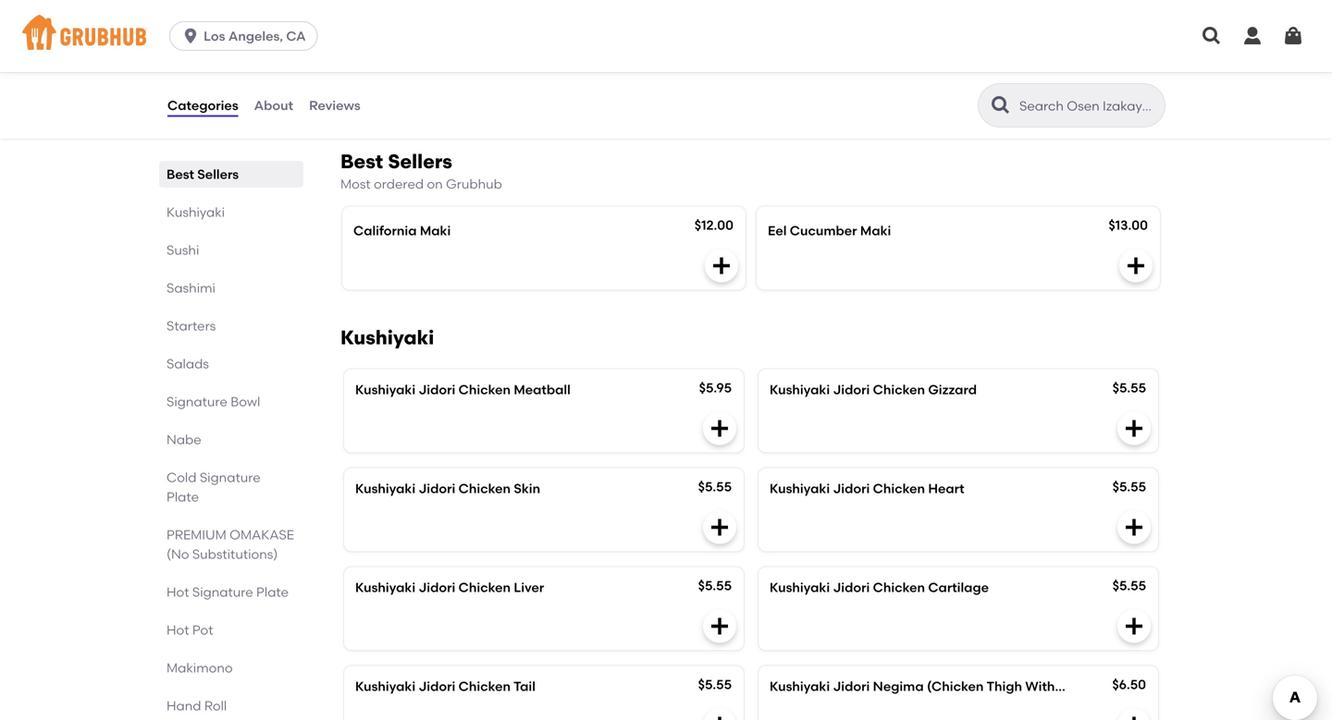 Task type: vqa. For each thing, say whether or not it's contained in the screenshot.
Back
no



Task type: describe. For each thing, give the bounding box(es) containing it.
omakase
[[230, 528, 294, 543]]

signature for cold
[[200, 470, 261, 486]]

most
[[341, 176, 371, 192]]

svg image inside preorder button
[[167, 20, 185, 38]]

heart
[[929, 481, 965, 497]]

sushi
[[167, 242, 199, 258]]

hand
[[167, 699, 201, 714]]

kushiyaki for kushiyaki jidori chicken cartilage
[[770, 580, 830, 596]]

los angeles, ca button
[[169, 21, 325, 51]]

jidori for (chicken
[[833, 679, 870, 695]]

preorder button
[[167, 12, 244, 45]]

substitutions)
[[192, 547, 278, 563]]

chicken for heart
[[873, 481, 925, 497]]

premium
[[167, 528, 227, 543]]

tail
[[514, 679, 536, 695]]

with
[[1026, 679, 1055, 695]]

plate for hot signature plate
[[256, 585, 289, 601]]

search icon image
[[990, 94, 1012, 117]]

negima
[[873, 679, 924, 695]]

liver
[[514, 580, 544, 596]]

sellers for best sellers most ordered on grubhub
[[388, 150, 452, 174]]

jidori for cartilage
[[833, 580, 870, 596]]

scallions)
[[1059, 679, 1120, 695]]

kushiyaki jidori chicken cartilage
[[770, 580, 989, 596]]

chicken for tail
[[459, 679, 511, 695]]

cucumber
[[790, 223, 857, 239]]

start group order
[[278, 21, 386, 36]]

cold signature plate
[[167, 470, 261, 505]]

jidori for skin
[[419, 481, 456, 497]]

los angeles, ca
[[204, 28, 306, 44]]

gizzard
[[929, 382, 977, 398]]

ca
[[286, 28, 306, 44]]

plate for cold signature plate
[[167, 490, 199, 505]]

jidori for tail
[[419, 679, 456, 695]]

start
[[278, 21, 308, 36]]

start group order button
[[255, 12, 386, 45]]

california maki
[[354, 223, 451, 239]]

svg image for eel cucumber maki
[[1125, 255, 1148, 277]]

makimono
[[167, 661, 233, 676]]

pot
[[192, 623, 213, 639]]

roll
[[204, 699, 227, 714]]

starters
[[167, 318, 216, 334]]

categories
[[168, 97, 238, 113]]

kushiyaki jidori chicken gizzard
[[770, 382, 977, 398]]

hot pot
[[167, 623, 213, 639]]

group
[[311, 21, 349, 36]]

kushiyaki jidori chicken liver
[[355, 580, 544, 596]]

svg image for kushiyaki jidori negima (chicken thigh with scallions)
[[1123, 715, 1146, 721]]

order
[[352, 21, 386, 36]]

skin
[[514, 481, 541, 497]]

Search Osen Izakaya (Sunset Blvd) search field
[[1018, 97, 1160, 115]]

$5.55 for cartilage
[[1113, 578, 1147, 594]]

kushiyaki for kushiyaki jidori chicken skin
[[355, 481, 416, 497]]

$5.55 for gizzard
[[1113, 380, 1147, 396]]

reviews
[[309, 97, 361, 113]]

kushiyaki jidori chicken heart
[[770, 481, 965, 497]]

kushiyaki for kushiyaki jidori chicken liver
[[355, 580, 416, 596]]

eel cucumber maki
[[768, 223, 892, 239]]

best sellers most ordered on grubhub
[[341, 150, 502, 192]]

best for best sellers
[[167, 167, 194, 182]]

chicken for meatball
[[459, 382, 511, 398]]

$13.00
[[1109, 217, 1148, 233]]

jidori for meatball
[[419, 382, 456, 398]]



Task type: locate. For each thing, give the bounding box(es) containing it.
chicken left skin
[[459, 481, 511, 497]]

sellers
[[388, 150, 452, 174], [197, 167, 239, 182]]

plate
[[167, 490, 199, 505], [256, 585, 289, 601]]

best down categories button
[[167, 167, 194, 182]]

jidori for gizzard
[[833, 382, 870, 398]]

1 vertical spatial signature
[[200, 470, 261, 486]]

0 horizontal spatial best
[[167, 167, 194, 182]]

$5.55 for tail
[[698, 677, 732, 693]]

chicken for skin
[[459, 481, 511, 497]]

kushiyaki inside kushiyaki jidori negima (chicken thigh with scallions) $6.50
[[770, 679, 830, 695]]

1 horizontal spatial sellers
[[388, 150, 452, 174]]

chicken for liver
[[459, 580, 511, 596]]

1 horizontal spatial maki
[[861, 223, 892, 239]]

hot for hot signature plate
[[167, 585, 189, 601]]

cartilage
[[929, 580, 989, 596]]

chicken for gizzard
[[873, 382, 925, 398]]

cold
[[167, 470, 197, 486]]

premium omakase (no substitutions)
[[167, 528, 294, 563]]

signature
[[167, 394, 228, 410], [200, 470, 261, 486], [192, 585, 253, 601]]

about
[[254, 97, 293, 113]]

1 horizontal spatial plate
[[256, 585, 289, 601]]

hot down the (no
[[167, 585, 189, 601]]

svg image for kushiyaki jidori chicken cartilage
[[1123, 616, 1146, 638]]

los
[[204, 28, 225, 44]]

sellers down categories button
[[197, 167, 239, 182]]

2 vertical spatial signature
[[192, 585, 253, 601]]

kushiyaki for kushiyaki jidori chicken gizzard
[[770, 382, 830, 398]]

$5.55 for liver
[[698, 578, 732, 594]]

on
[[427, 176, 443, 192]]

chicken left gizzard on the bottom of page
[[873, 382, 925, 398]]

hot
[[167, 585, 189, 601], [167, 623, 189, 639]]

main navigation navigation
[[0, 0, 1333, 72]]

kushiyaki for kushiyaki jidori chicken meatball
[[355, 382, 416, 398]]

eel
[[768, 223, 787, 239]]

preorder
[[189, 21, 244, 36]]

svg image for california maki
[[711, 255, 733, 277]]

kushiyaki jidori chicken skin
[[355, 481, 541, 497]]

hand roll
[[167, 699, 227, 714]]

california
[[354, 223, 417, 239]]

signature right cold
[[200, 470, 261, 486]]

chicken left the tail at the left of the page
[[459, 679, 511, 695]]

kushiyaki jidori chicken meatball
[[355, 382, 571, 398]]

sellers up on
[[388, 150, 452, 174]]

chicken left 'cartilage'
[[873, 580, 925, 596]]

1 maki from the left
[[420, 223, 451, 239]]

maki right cucumber on the right of page
[[861, 223, 892, 239]]

(no
[[167, 547, 189, 563]]

kushiyaki
[[167, 205, 225, 220], [341, 326, 434, 350], [355, 382, 416, 398], [770, 382, 830, 398], [355, 481, 416, 497], [770, 481, 830, 497], [355, 580, 416, 596], [770, 580, 830, 596], [355, 679, 416, 695], [770, 679, 830, 695]]

0 vertical spatial plate
[[167, 490, 199, 505]]

1 hot from the top
[[167, 585, 189, 601]]

svg image for kushiyaki jidori chicken tail
[[709, 715, 731, 721]]

svg image
[[167, 20, 185, 38], [1242, 25, 1264, 47], [181, 27, 200, 45], [709, 418, 731, 440], [709, 517, 731, 539], [1123, 517, 1146, 539], [709, 616, 731, 638]]

$5.55 for skin
[[698, 479, 732, 495]]

sellers inside best sellers most ordered on grubhub
[[388, 150, 452, 174]]

hot signature plate
[[167, 585, 289, 601]]

hot for hot pot
[[167, 623, 189, 639]]

0 horizontal spatial maki
[[420, 223, 451, 239]]

jidori
[[419, 382, 456, 398], [833, 382, 870, 398], [419, 481, 456, 497], [833, 481, 870, 497], [419, 580, 456, 596], [833, 580, 870, 596], [419, 679, 456, 695], [833, 679, 870, 695]]

$5.55
[[1113, 380, 1147, 396], [698, 479, 732, 495], [1113, 479, 1147, 495], [698, 578, 732, 594], [1113, 578, 1147, 594], [698, 677, 732, 693]]

1 vertical spatial plate
[[256, 585, 289, 601]]

$5.55 for heart
[[1113, 479, 1147, 495]]

svg image for kushiyaki jidori chicken gizzard
[[1123, 418, 1146, 440]]

signature inside cold signature plate
[[200, 470, 261, 486]]

chicken
[[459, 382, 511, 398], [873, 382, 925, 398], [459, 481, 511, 497], [873, 481, 925, 497], [459, 580, 511, 596], [873, 580, 925, 596], [459, 679, 511, 695]]

sashimi
[[167, 280, 216, 296]]

best sellers
[[167, 167, 239, 182]]

kushiyaki jidori negima (chicken thigh with scallions) $6.50
[[770, 677, 1147, 695]]

plate down cold
[[167, 490, 199, 505]]

0 vertical spatial hot
[[167, 585, 189, 601]]

jidori for heart
[[833, 481, 870, 497]]

angeles,
[[228, 28, 283, 44]]

hot left pot
[[167, 623, 189, 639]]

categories button
[[167, 72, 239, 139]]

0 vertical spatial signature
[[167, 394, 228, 410]]

kushiyaki jidori chicken tail
[[355, 679, 536, 695]]

maki
[[420, 223, 451, 239], [861, 223, 892, 239]]

jidori for liver
[[419, 580, 456, 596]]

plate down substitutions)
[[256, 585, 289, 601]]

kushiyaki for kushiyaki jidori chicken tail
[[355, 679, 416, 695]]

signature for hot
[[192, 585, 253, 601]]

chicken left heart
[[873, 481, 925, 497]]

chicken for cartilage
[[873, 580, 925, 596]]

reviews button
[[308, 72, 362, 139]]

grubhub
[[446, 176, 502, 192]]

best up most
[[341, 150, 383, 174]]

maki down on
[[420, 223, 451, 239]]

svg image inside los angeles, ca button
[[181, 27, 200, 45]]

meatball
[[514, 382, 571, 398]]

about button
[[253, 72, 294, 139]]

salads
[[167, 356, 209, 372]]

kushiyaki for kushiyaki jidori chicken heart
[[770, 481, 830, 497]]

(chicken
[[927, 679, 984, 695]]

signature down salads
[[167, 394, 228, 410]]

jidori inside kushiyaki jidori negima (chicken thigh with scallions) $6.50
[[833, 679, 870, 695]]

best inside best sellers most ordered on grubhub
[[341, 150, 383, 174]]

$12.00
[[695, 217, 734, 233]]

nabe
[[167, 432, 201, 448]]

plate inside cold signature plate
[[167, 490, 199, 505]]

chicken left "meatball"
[[459, 382, 511, 398]]

people icon image
[[255, 20, 274, 38]]

best
[[341, 150, 383, 174], [167, 167, 194, 182]]

chicken left liver
[[459, 580, 511, 596]]

1 vertical spatial hot
[[167, 623, 189, 639]]

signature bowl
[[167, 394, 260, 410]]

svg image
[[1201, 25, 1223, 47], [1283, 25, 1305, 47], [711, 255, 733, 277], [1125, 255, 1148, 277], [1123, 418, 1146, 440], [1123, 616, 1146, 638], [709, 715, 731, 721], [1123, 715, 1146, 721]]

sellers for best sellers
[[197, 167, 239, 182]]

0 horizontal spatial sellers
[[197, 167, 239, 182]]

2 hot from the top
[[167, 623, 189, 639]]

2 maki from the left
[[861, 223, 892, 239]]

$6.50
[[1113, 677, 1147, 693]]

$5.95
[[699, 380, 732, 396]]

0 horizontal spatial plate
[[167, 490, 199, 505]]

ordered
[[374, 176, 424, 192]]

bowl
[[231, 394, 260, 410]]

signature down substitutions)
[[192, 585, 253, 601]]

best for best sellers most ordered on grubhub
[[341, 150, 383, 174]]

1 horizontal spatial best
[[341, 150, 383, 174]]

thigh
[[987, 679, 1023, 695]]



